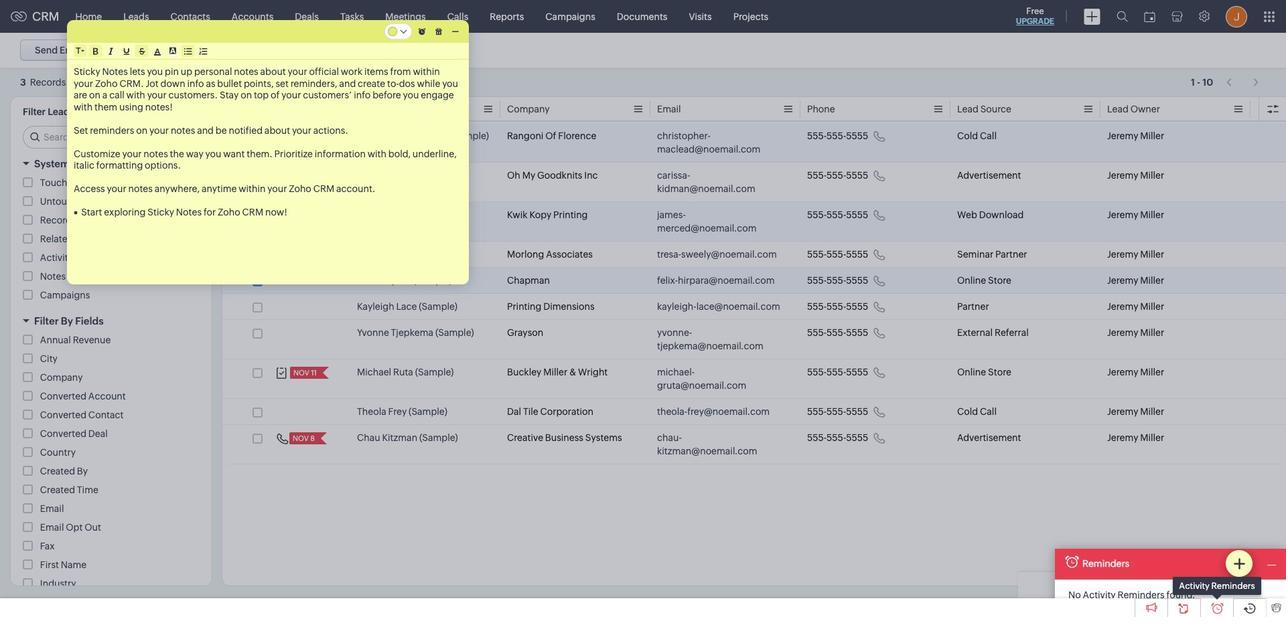 Task type: describe. For each thing, give the bounding box(es) containing it.
jeremy miller for christopher- maclead@noemail.com
[[1108, 131, 1165, 141]]

about for notes
[[260, 66, 286, 77]]

personal
[[194, 66, 232, 77]]

1 horizontal spatial on
[[136, 125, 148, 136]]

now!
[[265, 207, 287, 218]]

activities
[[40, 253, 80, 263]]

jeremy miller for tresa-sweely@noemail.com
[[1108, 249, 1165, 260]]

converted account
[[40, 391, 126, 402]]

first
[[40, 560, 59, 571]]

calendar image
[[1145, 11, 1156, 22]]

you inside customize your notes the way you want them. prioritize information with bold, underline, italic formatting options.
[[205, 148, 221, 159]]

converted deal
[[40, 429, 108, 440]]

untouched
[[40, 196, 89, 207]]

down
[[161, 78, 185, 89]]

carissa kidman (sample)
[[357, 170, 465, 181]]

2 online from the top
[[958, 367, 987, 378]]

chapman
[[507, 275, 550, 286]]

the
[[170, 148, 184, 159]]

jeremy for kayleigh-lace@noemail.com
[[1108, 302, 1139, 312]]

web download
[[958, 210, 1024, 220]]

reminders left found. on the bottom right of page
[[1118, 590, 1165, 601]]

start exploring sticky notes for zoho crm now!
[[81, 207, 287, 218]]

1
[[1192, 77, 1196, 87]]

your up prioritize
[[292, 125, 312, 136]]

8 jeremy miller from the top
[[1108, 367, 1165, 378]]

felix-hirpara@noemail.com link
[[657, 274, 775, 287]]

email right send
[[60, 45, 84, 56]]

you up engage
[[442, 78, 458, 89]]

1 horizontal spatial with
[[126, 90, 145, 101]]

jot
[[146, 78, 159, 89]]

projects link
[[723, 0, 780, 33]]

within inside sticky notes lets you pin up personal notes about your official work items from within your zoho crm. jot down info as bullet points, set reminders, and create to-dos while you are on a call with your customers. stay on top of your customers' info before you engage with them using notes!
[[413, 66, 440, 77]]

555-555-5555 for christopher- maclead@noemail.com
[[808, 131, 869, 141]]

for
[[204, 207, 216, 218]]

calls link
[[437, 0, 479, 33]]

converted for converted contact
[[40, 410, 86, 421]]

access
[[74, 184, 105, 194]]

access your notes anywhere, anytime within your zoho crm account.
[[74, 184, 376, 194]]

8
[[310, 435, 315, 443]]

chau- kitzman@noemail.com link
[[657, 432, 781, 458]]

0 horizontal spatial notes
[[40, 271, 66, 282]]

lead source
[[958, 104, 1012, 115]]

yvonne
[[357, 328, 389, 338]]

0 horizontal spatial and
[[197, 125, 214, 136]]

555-555-5555 for kayleigh-lace@noemail.com
[[808, 302, 869, 312]]

felix hirpara (sample)
[[357, 275, 452, 286]]

jeremy miller for james- merced@noemail.com
[[1108, 210, 1165, 220]]

5555 for christopher- maclead@noemail.com
[[847, 131, 869, 141]]

1 vertical spatial partner
[[958, 302, 990, 312]]

notes inside sticky notes lets you pin up personal notes about your official work items from within your zoho crm. jot down info as bullet points, set reminders, and create to-dos while you are on a call with your customers. stay on top of your customers' info before you engage with them using notes!
[[102, 66, 128, 77]]

james-
[[657, 210, 686, 220]]

555-555-5555 for theola-frey@noemail.com
[[808, 407, 869, 418]]

reminder image
[[419, 28, 426, 35]]

email down created time
[[40, 504, 64, 515]]

(sample) for kayleigh lace (sample)
[[419, 302, 458, 312]]

items
[[365, 66, 388, 77]]

converted for converted account
[[40, 391, 86, 402]]

5555 for carissa- kidman@noemail.com
[[847, 170, 869, 181]]

tjepkema
[[391, 328, 434, 338]]

related records action
[[40, 234, 142, 245]]

created for created time
[[40, 485, 75, 496]]

about for notified
[[265, 125, 290, 136]]

points,
[[244, 78, 274, 89]]

(sample) for christopher maclead (sample)
[[450, 131, 489, 141]]

nov for michael
[[294, 369, 310, 377]]

reminders up no activity reminders found.
[[1083, 559, 1130, 569]]

0 vertical spatial printing
[[554, 210, 588, 220]]

555-555-5555 for carissa- kidman@noemail.com
[[808, 170, 869, 181]]

miller for felix-hirpara@noemail.com
[[1141, 275, 1165, 286]]

kwik
[[507, 210, 528, 220]]

converted contact
[[40, 410, 124, 421]]

your down the notes!
[[149, 125, 169, 136]]

create
[[358, 78, 385, 89]]

felix hirpara (sample) link
[[357, 274, 452, 287]]

your down formatting
[[107, 184, 126, 194]]

home link
[[65, 0, 113, 33]]

name for first name
[[61, 560, 87, 571]]

them.
[[247, 148, 273, 159]]

kayleigh-lace@noemail.com
[[657, 302, 781, 312]]

0 horizontal spatial activity
[[1083, 590, 1116, 601]]

records for untouched
[[91, 196, 127, 207]]

gruta@noemail.com
[[657, 381, 747, 391]]

and inside sticky notes lets you pin up personal notes about your official work items from within your zoho crm. jot down info as bullet points, set reminders, and create to-dos while you are on a call with your customers. stay on top of your customers' info before you engage with them using notes!
[[339, 78, 356, 89]]

morlong
[[507, 249, 544, 260]]

jeremy miller for yvonne- tjepkema@noemail.com
[[1108, 328, 1165, 338]]

create menu image
[[1084, 8, 1101, 24]]

kayleigh-
[[657, 302, 697, 312]]

notes up exploring
[[128, 184, 153, 194]]

1 online from the top
[[958, 275, 987, 286]]

task
[[151, 45, 170, 56]]

account
[[88, 391, 126, 402]]

lace@noemail.com
[[697, 302, 781, 312]]

records for touched
[[80, 178, 116, 188]]

bold,
[[389, 148, 411, 159]]

unblock email address
[[207, 45, 308, 56]]

email opt out
[[40, 523, 101, 533]]

to-
[[387, 78, 399, 89]]

untouched records
[[40, 196, 127, 207]]

(sample) for chau kitzman (sample)
[[419, 433, 458, 444]]

systems
[[586, 433, 622, 444]]

want
[[223, 148, 245, 159]]

8 jeremy from the top
[[1108, 367, 1139, 378]]

set reminders on your notes and be notified about your actions.
[[74, 125, 348, 136]]

5555 for james- merced@noemail.com
[[847, 210, 869, 220]]

of
[[546, 131, 557, 141]]

top
[[254, 90, 269, 101]]

created by
[[40, 466, 88, 477]]

theola-frey@noemail.com link
[[657, 405, 770, 419]]

8 5555 from the top
[[847, 367, 869, 378]]

cold for christopher- maclead@noemail.com
[[958, 131, 979, 141]]

filter by fields button
[[11, 310, 212, 333]]

0 horizontal spatial action
[[73, 215, 102, 226]]

owner
[[1131, 104, 1161, 115]]

row group containing christopher maclead (sample)
[[222, 123, 1287, 465]]

jeremy for carissa- kidman@noemail.com
[[1108, 170, 1139, 181]]

carissa
[[357, 170, 389, 181]]

defined
[[72, 158, 110, 170]]

campaigns link
[[535, 0, 606, 33]]

created for created by
[[40, 466, 75, 477]]

michael-
[[657, 367, 695, 378]]

activity reminders
[[1180, 582, 1256, 592]]

Search text field
[[23, 127, 201, 148]]

yvonne- tjepkema@noemail.com
[[657, 328, 764, 352]]

(sample) for yvonne tjepkema (sample)
[[436, 328, 474, 338]]

records for related
[[75, 234, 111, 245]]

2 vertical spatial crm
[[242, 207, 263, 218]]

jeremy miller for carissa- kidman@noemail.com
[[1108, 170, 1165, 181]]

accounts link
[[221, 0, 284, 33]]

your up the are
[[74, 78, 93, 89]]

visits
[[689, 11, 712, 22]]

record action
[[40, 215, 102, 226]]

country
[[40, 448, 76, 458]]

way
[[186, 148, 204, 159]]

miller for yvonne- tjepkema@noemail.com
[[1141, 328, 1165, 338]]

are
[[74, 90, 87, 101]]

0 horizontal spatial company
[[40, 373, 83, 383]]

create new sticky note image
[[1234, 558, 1246, 570]]

documents link
[[606, 0, 678, 33]]

michael- gruta@noemail.com link
[[657, 366, 781, 393]]

0 horizontal spatial within
[[239, 184, 266, 194]]

annual
[[40, 335, 71, 346]]

0 vertical spatial company
[[507, 104, 550, 115]]

create menu element
[[1076, 0, 1109, 33]]

your up the now!
[[268, 184, 287, 194]]

555-555-5555 for felix-hirpara@noemail.com
[[808, 275, 869, 286]]

chau
[[357, 433, 380, 444]]

annual revenue
[[40, 335, 111, 346]]

0 vertical spatial leads
[[123, 11, 149, 22]]

1 vertical spatial campaigns
[[40, 290, 90, 301]]

reminders
[[90, 125, 134, 136]]

0 vertical spatial crm
[[32, 9, 59, 23]]

meetings
[[386, 11, 426, 22]]

email left address on the top of page
[[245, 45, 270, 56]]

notes inside customize your notes the way you want them. prioritize information with bold, underline, italic formatting options.
[[144, 148, 168, 159]]

referral
[[995, 328, 1029, 338]]

set
[[74, 125, 88, 136]]

printing dimensions
[[507, 302, 595, 312]]

christopher maclead (sample) link
[[357, 129, 489, 143]]

1 vertical spatial info
[[354, 90, 371, 101]]

jeremy for james- merced@noemail.com
[[1108, 210, 1139, 220]]

notes!
[[145, 102, 173, 112]]

jeremy for theola-frey@noemail.com
[[1108, 407, 1139, 418]]

dal tile corporation
[[507, 407, 594, 418]]

deals link
[[284, 0, 330, 33]]

information
[[315, 148, 366, 159]]

created time
[[40, 485, 98, 496]]



Task type: vqa. For each thing, say whether or not it's contained in the screenshot.
logo on the top
no



Task type: locate. For each thing, give the bounding box(es) containing it.
1 vertical spatial nov
[[293, 435, 309, 443]]

2 jeremy from the top
[[1108, 170, 1139, 181]]

with down christopher
[[368, 148, 387, 159]]

delete image
[[436, 28, 442, 35]]

by up time
[[77, 466, 88, 477]]

1 vertical spatial filter
[[34, 316, 59, 327]]

nov left 8
[[293, 435, 309, 443]]

(sample) right lace
[[419, 302, 458, 312]]

1 vertical spatial converted
[[40, 410, 86, 421]]

navigation
[[1220, 72, 1267, 92]]

store down seminar partner
[[988, 275, 1012, 286]]

info down create
[[354, 90, 371, 101]]

1 vertical spatial zoho
[[289, 184, 312, 194]]

up
[[181, 66, 192, 77]]

1 vertical spatial online store
[[958, 367, 1012, 378]]

filter for filter by fields
[[34, 316, 59, 327]]

reminders,
[[291, 78, 337, 89]]

3 5555 from the top
[[847, 210, 869, 220]]

name for lead name
[[380, 104, 406, 115]]

action up related records action
[[73, 215, 102, 226]]

5 jeremy from the top
[[1108, 275, 1139, 286]]

oh
[[507, 170, 521, 181]]

1 vertical spatial name
[[61, 560, 87, 571]]

1 vertical spatial call
[[980, 407, 997, 418]]

jeremy for tresa-sweely@noemail.com
[[1108, 249, 1139, 260]]

online store down seminar partner
[[958, 275, 1012, 286]]

converted up converted contact
[[40, 391, 86, 402]]

free upgrade
[[1016, 6, 1055, 26]]

cold call for theola-frey@noemail.com
[[958, 407, 997, 418]]

lace
[[396, 302, 417, 312]]

kopy
[[530, 210, 552, 220]]

converted up 'converted deal' at the bottom left
[[40, 410, 86, 421]]

web
[[958, 210, 978, 220]]

jeremy miller for felix-hirpara@noemail.com
[[1108, 275, 1165, 286]]

1 horizontal spatial leads
[[123, 11, 149, 22]]

with down the crm.
[[126, 90, 145, 101]]

1 cold from the top
[[958, 131, 979, 141]]

yvonne tjepkema (sample)
[[357, 328, 474, 338]]

on left a
[[89, 90, 101, 101]]

2 vertical spatial with
[[368, 148, 387, 159]]

4 jeremy miller from the top
[[1108, 249, 1165, 260]]

2 jeremy miller from the top
[[1108, 170, 1165, 181]]

them
[[95, 102, 117, 112]]

3 records selected.
[[20, 77, 109, 88]]

1 vertical spatial created
[[40, 485, 75, 496]]

1 horizontal spatial printing
[[554, 210, 588, 220]]

1 horizontal spatial partner
[[996, 249, 1028, 260]]

5555 for yvonne- tjepkema@noemail.com
[[847, 328, 869, 338]]

2 online store from the top
[[958, 367, 1012, 378]]

1 555-555-5555 from the top
[[808, 131, 869, 141]]

sticky up selected.
[[74, 66, 100, 77]]

1 vertical spatial company
[[40, 373, 83, 383]]

1 vertical spatial cold call
[[958, 407, 997, 418]]

1 horizontal spatial zoho
[[218, 207, 240, 218]]

underline,
[[413, 148, 457, 159]]

(sample)
[[450, 131, 489, 141], [426, 170, 465, 181], [413, 275, 452, 286], [419, 302, 458, 312], [436, 328, 474, 338], [415, 367, 454, 378], [409, 407, 448, 418], [419, 433, 458, 444]]

(sample) inside carissa kidman (sample) link
[[426, 170, 465, 181]]

9 555-555-5555 from the top
[[808, 407, 869, 418]]

7 jeremy miller from the top
[[1108, 328, 1165, 338]]

6 jeremy from the top
[[1108, 302, 1139, 312]]

0 vertical spatial info
[[187, 78, 204, 89]]

miller for christopher- maclead@noemail.com
[[1141, 131, 1165, 141]]

0 horizontal spatial by
[[61, 316, 73, 327]]

a
[[102, 90, 107, 101]]

2 vertical spatial converted
[[40, 429, 86, 440]]

system defined filters
[[34, 158, 142, 170]]

(sample) right frey
[[409, 407, 448, 418]]

lead for lead name
[[357, 104, 379, 115]]

within up while at the top
[[413, 66, 440, 77]]

1 horizontal spatial by
[[77, 466, 88, 477]]

notes down activities
[[40, 271, 66, 282]]

3 lead from the left
[[1108, 104, 1129, 115]]

4 555-555-5555 from the top
[[808, 249, 869, 260]]

campaigns right reports link
[[546, 11, 596, 22]]

2 cold from the top
[[958, 407, 979, 418]]

by for filter
[[61, 316, 73, 327]]

nov inside nov 8 link
[[293, 435, 309, 443]]

company up rangoni
[[507, 104, 550, 115]]

5555 for felix-hirpara@noemail.com
[[847, 275, 869, 286]]

1 horizontal spatial name
[[380, 104, 406, 115]]

city
[[40, 354, 58, 365]]

(sample) up kayleigh lace (sample) link
[[413, 275, 452, 286]]

your up set
[[288, 66, 307, 77]]

5 jeremy miller from the top
[[1108, 275, 1165, 286]]

campaigns
[[546, 11, 596, 22], [40, 290, 90, 301]]

10 jeremy from the top
[[1108, 433, 1139, 444]]

2 lead from the left
[[958, 104, 979, 115]]

notes up clear at top left
[[102, 66, 128, 77]]

records down start
[[75, 234, 111, 245]]

1 horizontal spatial activity
[[1180, 582, 1210, 592]]

1 horizontal spatial sticky
[[148, 207, 174, 218]]

lead down before
[[357, 104, 379, 115]]

1 advertisement from the top
[[958, 170, 1022, 181]]

(sample) right kitzman
[[419, 433, 458, 444]]

2 5555 from the top
[[847, 170, 869, 181]]

9 5555 from the top
[[847, 407, 869, 418]]

your up the notes!
[[147, 90, 167, 101]]

2 horizontal spatial crm
[[313, 184, 335, 194]]

christopher maclead (sample)
[[357, 131, 489, 141]]

1 cold call from the top
[[958, 131, 997, 141]]

0 horizontal spatial sticky
[[74, 66, 100, 77]]

notes left for
[[176, 207, 202, 218]]

2 horizontal spatial on
[[241, 90, 252, 101]]

2 vertical spatial zoho
[[218, 207, 240, 218]]

1 vertical spatial with
[[74, 102, 93, 112]]

(sample) inside theola frey (sample) link
[[409, 407, 448, 418]]

0 horizontal spatial zoho
[[95, 78, 118, 89]]

crm
[[32, 9, 59, 23], [313, 184, 335, 194], [242, 207, 263, 218]]

you
[[147, 66, 163, 77], [442, 78, 458, 89], [403, 90, 419, 101], [205, 148, 221, 159]]

(sample) inside chau kitzman (sample) link
[[419, 433, 458, 444]]

(sample) for felix hirpara (sample)
[[413, 275, 452, 286]]

create
[[120, 45, 150, 56]]

touched records
[[40, 178, 116, 188]]

1 vertical spatial cold
[[958, 407, 979, 418]]

you right way
[[205, 148, 221, 159]]

and left be
[[197, 125, 214, 136]]

0 vertical spatial within
[[413, 66, 440, 77]]

cold for theola-frey@noemail.com
[[958, 407, 979, 418]]

sticky notes lets you pin up personal notes about your official work items from within your zoho crm. jot down info as bullet points, set reminders, and create to-dos while you are on a call with your customers. stay on top of your customers' info before you engage with them using notes!
[[74, 66, 460, 112]]

zoho down prioritize
[[289, 184, 312, 194]]

7 5555 from the top
[[847, 328, 869, 338]]

1 vertical spatial and
[[197, 125, 214, 136]]

3 jeremy from the top
[[1108, 210, 1139, 220]]

1 horizontal spatial crm
[[242, 207, 263, 218]]

5555 for theola-frey@noemail.com
[[847, 407, 869, 418]]

0 horizontal spatial name
[[61, 560, 87, 571]]

nov left 11
[[294, 369, 310, 377]]

online store down external referral
[[958, 367, 1012, 378]]

leads left by
[[48, 107, 74, 117]]

call for christopher- maclead@noemail.com
[[980, 131, 997, 141]]

1 vertical spatial advertisement
[[958, 433, 1022, 444]]

reminders down create new sticky note icon
[[1212, 582, 1256, 592]]

1 vertical spatial records
[[91, 196, 127, 207]]

name right first
[[61, 560, 87, 571]]

within down customize your notes the way you want them. prioritize information with bold, underline, italic formatting options.
[[239, 184, 266, 194]]

tasks link
[[330, 0, 375, 33]]

external referral
[[958, 328, 1029, 338]]

2 cold call from the top
[[958, 407, 997, 418]]

home
[[75, 11, 102, 22]]

(sample) inside felix hirpara (sample) link
[[413, 275, 452, 286]]

0 vertical spatial store
[[988, 275, 1012, 286]]

online down seminar
[[958, 275, 987, 286]]

no activity reminders found.
[[1069, 590, 1196, 601]]

company down city
[[40, 373, 83, 383]]

lead for lead source
[[958, 104, 979, 115]]

0 vertical spatial cold call
[[958, 131, 997, 141]]

jeremy miller for kayleigh-lace@noemail.com
[[1108, 302, 1165, 312]]

filter down 3
[[23, 107, 46, 117]]

10 555-555-5555 from the top
[[808, 433, 869, 444]]

address
[[272, 45, 308, 56]]

christopher- maclead@noemail.com link
[[657, 129, 781, 156]]

fields
[[75, 316, 104, 327]]

online down external
[[958, 367, 987, 378]]

1 vertical spatial leads
[[48, 107, 74, 117]]

revenue
[[73, 335, 111, 346]]

zoho inside sticky notes lets you pin up personal notes about your official work items from within your zoho crm. jot down info as bullet points, set reminders, and create to-dos while you are on a call with your customers. stay on top of your customers' info before you engage with them using notes!
[[95, 78, 118, 89]]

0 vertical spatial advertisement
[[958, 170, 1022, 181]]

0 vertical spatial by
[[61, 316, 73, 327]]

filter for filter leads by
[[23, 107, 46, 117]]

send
[[35, 45, 58, 56]]

1 vertical spatial by
[[77, 466, 88, 477]]

0 horizontal spatial on
[[89, 90, 101, 101]]

michael
[[357, 367, 391, 378]]

0 horizontal spatial with
[[74, 102, 93, 112]]

0 horizontal spatial leads
[[48, 107, 74, 117]]

(sample) right the 'tjepkema'
[[436, 328, 474, 338]]

3 jeremy miller from the top
[[1108, 210, 1165, 220]]

nov
[[294, 369, 310, 377], [293, 435, 309, 443]]

chau kitzman (sample) link
[[357, 432, 458, 445]]

my
[[522, 170, 536, 181]]

4 5555 from the top
[[847, 249, 869, 260]]

cold
[[958, 131, 979, 141], [958, 407, 979, 418]]

converted up country
[[40, 429, 86, 440]]

partner up external
[[958, 302, 990, 312]]

filter inside "dropdown button"
[[34, 316, 59, 327]]

row group
[[222, 123, 1287, 465]]

filter up "annual"
[[34, 316, 59, 327]]

1 horizontal spatial lead
[[958, 104, 979, 115]]

0 vertical spatial about
[[260, 66, 286, 77]]

jeremy miller for theola-frey@noemail.com
[[1108, 407, 1165, 418]]

555-555-5555 for yvonne- tjepkema@noemail.com
[[808, 328, 869, 338]]

partner right seminar
[[996, 249, 1028, 260]]

2 horizontal spatial zoho
[[289, 184, 312, 194]]

(sample) for theola frey (sample)
[[409, 407, 448, 418]]

info up customers.
[[187, 78, 204, 89]]

campaigns up filter by fields
[[40, 290, 90, 301]]

search image
[[1117, 11, 1129, 22]]

4 jeremy from the top
[[1108, 249, 1139, 260]]

about up prioritize
[[265, 125, 290, 136]]

6 5555 from the top
[[847, 302, 869, 312]]

9 jeremy from the top
[[1108, 407, 1139, 418]]

lead left the source
[[958, 104, 979, 115]]

set
[[276, 78, 289, 89]]

on down using
[[136, 125, 148, 136]]

0 horizontal spatial info
[[187, 78, 204, 89]]

jeremy for christopher- maclead@noemail.com
[[1108, 131, 1139, 141]]

miller for tresa-sweely@noemail.com
[[1141, 249, 1165, 260]]

0 vertical spatial created
[[40, 466, 75, 477]]

0 vertical spatial call
[[980, 131, 997, 141]]

1 vertical spatial action
[[113, 234, 142, 245]]

records down the access
[[91, 196, 127, 207]]

carissa-
[[657, 170, 690, 181]]

nov 8
[[293, 435, 315, 443]]

sticky down anywhere,
[[148, 207, 174, 218]]

time
[[77, 485, 98, 496]]

kitzman@noemail.com
[[657, 446, 758, 457]]

(sample) inside christopher maclead (sample) link
[[450, 131, 489, 141]]

miller for james- merced@noemail.com
[[1141, 210, 1165, 220]]

0 vertical spatial partner
[[996, 249, 1028, 260]]

1 store from the top
[[988, 275, 1012, 286]]

3 converted from the top
[[40, 429, 86, 440]]

jeremy
[[1108, 131, 1139, 141], [1108, 170, 1139, 181], [1108, 210, 1139, 220], [1108, 249, 1139, 260], [1108, 275, 1139, 286], [1108, 302, 1139, 312], [1108, 328, 1139, 338], [1108, 367, 1139, 378], [1108, 407, 1139, 418], [1108, 433, 1139, 444]]

notes up options.
[[144, 148, 168, 159]]

lead
[[357, 104, 379, 115], [958, 104, 979, 115], [1108, 104, 1129, 115]]

8 555-555-5555 from the top
[[808, 367, 869, 378]]

nov 8 link
[[290, 433, 316, 445]]

1 jeremy miller from the top
[[1108, 131, 1165, 141]]

1 vertical spatial crm
[[313, 184, 335, 194]]

(sample) inside yvonne tjepkema (sample) link
[[436, 328, 474, 338]]

2 store from the top
[[988, 367, 1012, 378]]

engage
[[421, 90, 454, 101]]

you down "dos"
[[403, 90, 419, 101]]

0 vertical spatial records
[[80, 178, 116, 188]]

external
[[958, 328, 993, 338]]

store down external referral
[[988, 367, 1012, 378]]

sticky inside sticky notes lets you pin up personal notes about your official work items from within your zoho crm. jot down info as bullet points, set reminders, and create to-dos while you are on a call with your customers. stay on top of your customers' info before you engage with them using notes!
[[74, 66, 100, 77]]

10 jeremy miller from the top
[[1108, 433, 1165, 444]]

0 horizontal spatial campaigns
[[40, 290, 90, 301]]

1 converted from the top
[[40, 391, 86, 402]]

crm left the now!
[[242, 207, 263, 218]]

1 vertical spatial sticky
[[148, 207, 174, 218]]

industry
[[40, 579, 76, 590]]

7 jeremy from the top
[[1108, 328, 1139, 338]]

your
[[288, 66, 307, 77], [74, 78, 93, 89], [147, 90, 167, 101], [282, 90, 301, 101], [149, 125, 169, 136], [292, 125, 312, 136], [122, 148, 142, 159], [107, 184, 126, 194], [268, 184, 287, 194]]

printing up grayson
[[507, 302, 542, 312]]

nov for chau
[[293, 435, 309, 443]]

cold call for christopher- maclead@noemail.com
[[958, 131, 997, 141]]

notes inside sticky notes lets you pin up personal notes about your official work items from within your zoho crm. jot down info as bullet points, set reminders, and create to-dos while you are on a call with your customers. stay on top of your customers' info before you engage with them using notes!
[[234, 66, 259, 77]]

1 horizontal spatial company
[[507, 104, 550, 115]]

record
[[40, 215, 72, 226]]

and
[[339, 78, 356, 89], [197, 125, 214, 136]]

10 5555 from the top
[[847, 433, 869, 444]]

leads
[[123, 11, 149, 22], [48, 107, 74, 117]]

2 created from the top
[[40, 485, 75, 496]]

1 jeremy from the top
[[1108, 131, 1139, 141]]

lets
[[130, 66, 145, 77]]

nov inside nov 11 link
[[294, 369, 310, 377]]

&
[[570, 367, 577, 378]]

kidman
[[391, 170, 424, 181]]

accounts
[[232, 11, 274, 22]]

2 horizontal spatial lead
[[1108, 104, 1129, 115]]

1 vertical spatial online
[[958, 367, 987, 378]]

on left top at top
[[241, 90, 252, 101]]

your down set
[[282, 90, 301, 101]]

about inside sticky notes lets you pin up personal notes about your official work items from within your zoho crm. jot down info as bullet points, set reminders, and create to-dos while you are on a call with your customers. stay on top of your customers' info before you engage with them using notes!
[[260, 66, 286, 77]]

0 vertical spatial filter
[[23, 107, 46, 117]]

miller for theola-frey@noemail.com
[[1141, 407, 1165, 418]]

0 horizontal spatial printing
[[507, 302, 542, 312]]

about up set
[[260, 66, 286, 77]]

frey@noemail.com
[[688, 407, 770, 418]]

1 online store from the top
[[958, 275, 1012, 286]]

1 call from the top
[[980, 131, 997, 141]]

crm up send
[[32, 9, 59, 23]]

7 555-555-5555 from the top
[[808, 328, 869, 338]]

filter
[[23, 107, 46, 117], [34, 316, 59, 327]]

555-555-5555 for tresa-sweely@noemail.com
[[808, 249, 869, 260]]

by for created
[[77, 466, 88, 477]]

lead left the owner
[[1108, 104, 1129, 115]]

(sample) right ruta
[[415, 367, 454, 378]]

related
[[40, 234, 73, 245]]

miller for carissa- kidman@noemail.com
[[1141, 170, 1165, 181]]

lead for lead owner
[[1108, 104, 1129, 115]]

kayleigh lace (sample) link
[[357, 300, 458, 314]]

printing right kopy
[[554, 210, 588, 220]]

(sample) for michael ruta (sample)
[[415, 367, 454, 378]]

notes up the on the top
[[171, 125, 195, 136]]

with inside customize your notes the way you want them. prioritize information with bold, underline, italic formatting options.
[[368, 148, 387, 159]]

(sample) down underline,
[[426, 170, 465, 181]]

name down before
[[380, 104, 406, 115]]

0 vertical spatial with
[[126, 90, 145, 101]]

created
[[40, 466, 75, 477], [40, 485, 75, 496]]

tresa-sweely@noemail.com link
[[657, 248, 777, 261]]

email
[[60, 45, 84, 56], [245, 45, 270, 56], [657, 104, 681, 115], [40, 504, 64, 515], [40, 523, 64, 533]]

5555 for tresa-sweely@noemail.com
[[847, 249, 869, 260]]

by up annual revenue
[[61, 316, 73, 327]]

None field
[[76, 46, 84, 56]]

your inside customize your notes the way you want them. prioritize information with bold, underline, italic formatting options.
[[122, 148, 142, 159]]

records down defined
[[80, 178, 116, 188]]

touched
[[40, 178, 79, 188]]

0 vertical spatial converted
[[40, 391, 86, 402]]

5 555-555-5555 from the top
[[808, 275, 869, 286]]

0 horizontal spatial lead
[[357, 104, 379, 115]]

with down the are
[[74, 102, 93, 112]]

zoho up a
[[95, 78, 118, 89]]

1 horizontal spatial notes
[[102, 66, 128, 77]]

2 call from the top
[[980, 407, 997, 418]]

0 vertical spatial notes
[[102, 66, 128, 77]]

(sample) inside kayleigh lace (sample) link
[[419, 302, 458, 312]]

0 vertical spatial action
[[73, 215, 102, 226]]

crm left "account."
[[313, 184, 335, 194]]

fax
[[40, 541, 55, 552]]

you up jot
[[147, 66, 163, 77]]

1 5555 from the top
[[847, 131, 869, 141]]

email up the 'fax'
[[40, 523, 64, 533]]

by inside the filter by fields "dropdown button"
[[61, 316, 73, 327]]

created down created by
[[40, 485, 75, 496]]

1 vertical spatial about
[[265, 125, 290, 136]]

profile element
[[1218, 0, 1256, 33]]

9 jeremy miller from the top
[[1108, 407, 1165, 418]]

0 vertical spatial sticky
[[74, 66, 100, 77]]

email up christopher- at right top
[[657, 104, 681, 115]]

italic
[[74, 160, 95, 171]]

1 vertical spatial store
[[988, 367, 1012, 378]]

6 jeremy miller from the top
[[1108, 302, 1165, 312]]

action down exploring
[[113, 234, 142, 245]]

1 vertical spatial within
[[239, 184, 266, 194]]

notes up points,
[[234, 66, 259, 77]]

dos
[[399, 78, 415, 89]]

created down country
[[40, 466, 75, 477]]

search element
[[1109, 0, 1137, 33]]

1 horizontal spatial within
[[413, 66, 440, 77]]

records
[[30, 77, 66, 88]]

2 vertical spatial notes
[[40, 271, 66, 282]]

1 vertical spatial printing
[[507, 302, 542, 312]]

1 lead from the left
[[357, 104, 379, 115]]

2 vertical spatial records
[[75, 234, 111, 245]]

1 horizontal spatial campaigns
[[546, 11, 596, 22]]

projects
[[734, 11, 769, 22]]

call for theola-frey@noemail.com
[[980, 407, 997, 418]]

0 vertical spatial campaigns
[[546, 11, 596, 22]]

0 vertical spatial online
[[958, 275, 987, 286]]

1 created from the top
[[40, 466, 75, 477]]

kitzman
[[382, 433, 418, 444]]

actions.
[[313, 125, 348, 136]]

2 horizontal spatial with
[[368, 148, 387, 159]]

miller for kayleigh-lace@noemail.com
[[1141, 302, 1165, 312]]

lead owner
[[1108, 104, 1161, 115]]

5555 for kayleigh-lace@noemail.com
[[847, 302, 869, 312]]

(sample) for carissa kidman (sample)
[[426, 170, 465, 181]]

2 555-555-5555 from the top
[[808, 170, 869, 181]]

converted for converted deal
[[40, 429, 86, 440]]

0 horizontal spatial crm
[[32, 9, 59, 23]]

0 vertical spatial online store
[[958, 275, 1012, 286]]

(sample) inside michael ruta (sample) link
[[415, 367, 454, 378]]

tile
[[523, 407, 539, 418]]

0 vertical spatial nov
[[294, 369, 310, 377]]

jeremy for felix-hirpara@noemail.com
[[1108, 275, 1139, 286]]

2 converted from the top
[[40, 410, 86, 421]]

6 555-555-5555 from the top
[[808, 302, 869, 312]]

your up formatting
[[122, 148, 142, 159]]

first name
[[40, 560, 87, 571]]

2 advertisement from the top
[[958, 433, 1022, 444]]

jeremy for yvonne- tjepkema@noemail.com
[[1108, 328, 1139, 338]]

and down work
[[339, 78, 356, 89]]

1 horizontal spatial and
[[339, 78, 356, 89]]

notified
[[229, 125, 263, 136]]

3 555-555-5555 from the top
[[808, 210, 869, 220]]

555-555-5555 for james- merced@noemail.com
[[808, 210, 869, 220]]

all
[[418, 105, 427, 113]]

0 vertical spatial and
[[339, 78, 356, 89]]

(sample) up underline,
[[450, 131, 489, 141]]

zoho right for
[[218, 207, 240, 218]]

system
[[34, 158, 70, 170]]

2 horizontal spatial notes
[[176, 207, 202, 218]]

5 5555 from the top
[[847, 275, 869, 286]]

1 vertical spatial notes
[[176, 207, 202, 218]]

nov 11
[[294, 369, 317, 377]]

associates
[[546, 249, 593, 260]]

0 horizontal spatial partner
[[958, 302, 990, 312]]

profile image
[[1226, 6, 1248, 27]]

leads up create
[[123, 11, 149, 22]]



